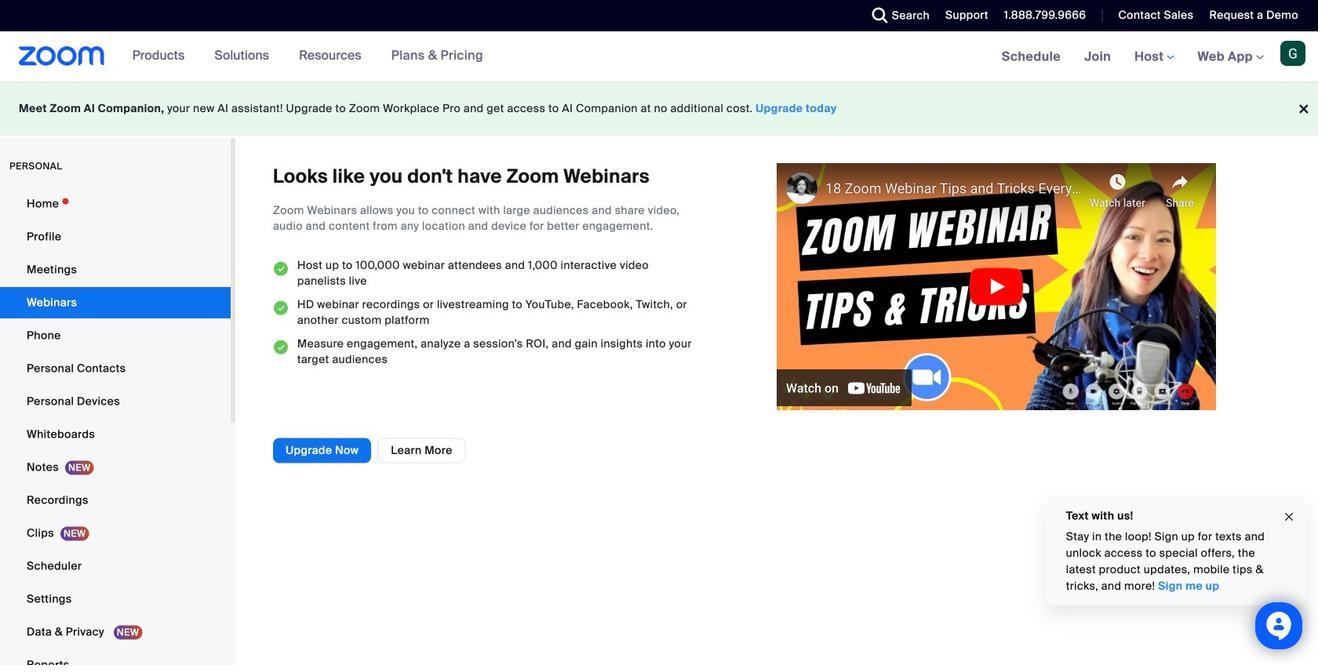 Task type: describe. For each thing, give the bounding box(es) containing it.
close image
[[1283, 509, 1296, 526]]

profile picture image
[[1281, 41, 1306, 66]]

zoom logo image
[[19, 46, 105, 66]]



Task type: locate. For each thing, give the bounding box(es) containing it.
footer
[[0, 82, 1319, 136]]

product information navigation
[[121, 31, 495, 82]]

personal menu menu
[[0, 188, 231, 666]]

meetings navigation
[[990, 31, 1319, 83]]

banner
[[0, 31, 1319, 83]]



Task type: vqa. For each thing, say whether or not it's contained in the screenshot.
Personal Menu MENU
yes



